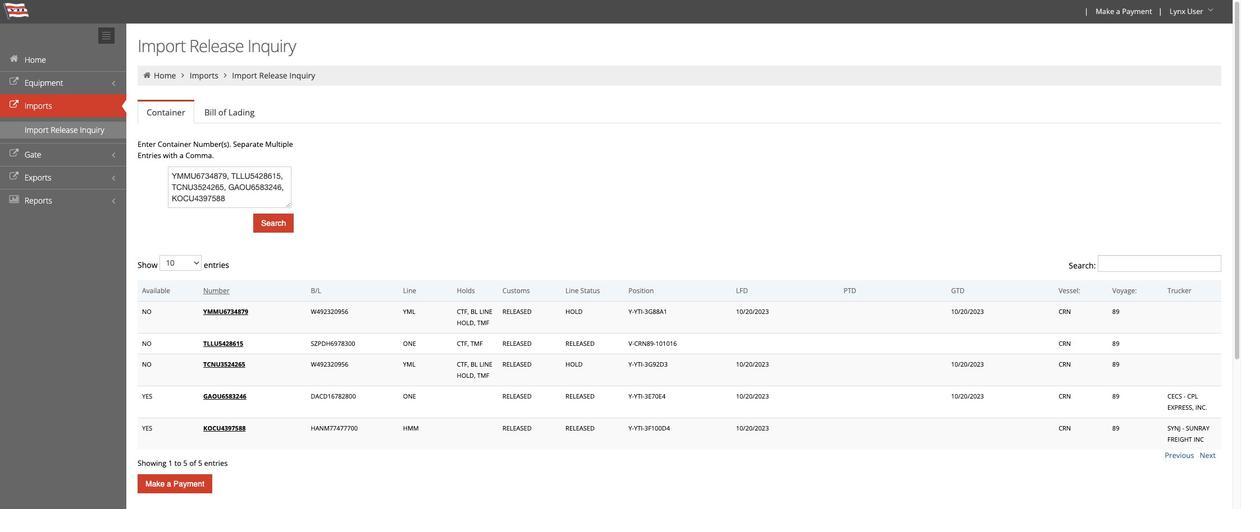 Task type: describe. For each thing, give the bounding box(es) containing it.
line: activate to sort column ascending column header
[[399, 281, 452, 302]]

tmf for y-yti-3g92d3
[[477, 371, 489, 380]]

b/l
[[311, 286, 321, 296]]

trucker
[[1168, 286, 1191, 296]]

hold for y-yti-3g92d3
[[566, 360, 583, 369]]

bill
[[204, 107, 216, 118]]

0 vertical spatial of
[[218, 107, 226, 118]]

number
[[203, 286, 229, 296]]

ctf, bl line hold, tmf for y-yti-3g88a1
[[457, 307, 492, 327]]

previous next
[[1165, 451, 1216, 461]]

line for line status
[[566, 286, 579, 296]]

0 horizontal spatial of
[[189, 459, 196, 469]]

line for y-yti-3g92d3
[[479, 360, 492, 369]]

ymmu6734879
[[203, 307, 248, 316]]

ptd: activate to sort column ascending column header
[[839, 281, 947, 302]]

external link image for exports
[[8, 173, 20, 181]]

tllu5428615
[[203, 339, 243, 348]]

express,
[[1168, 403, 1194, 412]]

ptd
[[844, 286, 856, 296]]

101016
[[656, 339, 677, 348]]

no for ymmu6734879
[[142, 307, 152, 316]]

a inside enter container number(s).  separate multiple entries with a comma.
[[179, 151, 184, 161]]

make a payment button
[[138, 475, 212, 494]]

exports link
[[0, 166, 126, 189]]

grid containing show
[[138, 167, 1221, 469]]

line for line
[[403, 286, 416, 296]]

no for tllu5428615
[[142, 339, 152, 348]]

next
[[1200, 451, 1216, 461]]

0 vertical spatial imports
[[190, 70, 218, 81]]

0 horizontal spatial imports link
[[0, 94, 126, 117]]

vessel:
[[1059, 286, 1080, 296]]

vessel:: activate to sort column ascending column header
[[1054, 281, 1108, 302]]

search button
[[253, 214, 294, 233]]

showing 1 to 5 of 5 entries
[[138, 459, 228, 469]]

y- for y-yti-3g92d3
[[629, 360, 634, 369]]

freight
[[1168, 436, 1192, 444]]

1 | from the left
[[1084, 6, 1088, 16]]

lfd: activate to sort column ascending column header
[[732, 281, 839, 302]]

yml for ymmu6734879
[[403, 307, 415, 316]]

synj - sunray freight inc
[[1168, 424, 1210, 444]]

enter
[[138, 139, 156, 149]]

- for cecs
[[1184, 392, 1186, 401]]

0 vertical spatial entries
[[202, 260, 229, 271]]

3f100d4
[[645, 424, 670, 433]]

w492320956 for ymmu6734879
[[311, 307, 348, 316]]

1 5 from the left
[[183, 459, 187, 469]]

gtd
[[951, 286, 965, 296]]

cpl
[[1187, 392, 1198, 401]]

available: activate to sort column ascending column header
[[138, 281, 199, 302]]

hmm
[[403, 424, 419, 433]]

release for the leftmost import release inquiry link
[[51, 125, 78, 135]]

search
[[261, 219, 286, 228]]

make a payment inside make a payment link
[[1096, 6, 1152, 16]]

1 vertical spatial inquiry
[[289, 70, 315, 81]]

0 vertical spatial release
[[189, 34, 244, 57]]

3g92d3
[[645, 360, 668, 369]]

hold, for y-yti-3g92d3
[[457, 371, 476, 380]]

number: activate to sort column ascending column header
[[199, 281, 306, 302]]

container inside enter container number(s).  separate multiple entries with a comma.
[[158, 139, 191, 149]]

89 for 3g92d3
[[1112, 360, 1119, 369]]

3g88a1
[[645, 307, 667, 316]]

hanm77477700
[[311, 424, 358, 433]]

szpdh6978300
[[311, 339, 355, 348]]

make inside button
[[145, 480, 165, 489]]

equipment link
[[0, 71, 126, 94]]

one for szpdh6978300
[[403, 339, 416, 348]]

angle down image
[[1205, 6, 1216, 14]]

1 horizontal spatial make
[[1096, 6, 1114, 16]]

gtd: activate to sort column ascending column header
[[947, 281, 1054, 302]]

to
[[174, 459, 181, 469]]

2 horizontal spatial import
[[232, 70, 257, 81]]

0 vertical spatial container
[[147, 107, 185, 118]]

ctf, for y-yti-3g92d3
[[457, 360, 469, 369]]

kocu4397588
[[203, 424, 246, 433]]

with
[[163, 151, 178, 161]]

crn for 3f100d4
[[1059, 424, 1071, 433]]

1 horizontal spatial payment
[[1122, 6, 1152, 16]]

number(s).
[[193, 139, 231, 149]]

0 horizontal spatial import release inquiry link
[[0, 122, 126, 139]]

2 vertical spatial import release inquiry
[[25, 125, 104, 135]]

1 horizontal spatial home link
[[154, 70, 176, 81]]

yti- for 3f100d4
[[634, 424, 645, 433]]

status
[[580, 286, 600, 296]]

y- for y-yti-3f100d4
[[629, 424, 634, 433]]

inc.
[[1195, 403, 1207, 412]]

bar chart image
[[8, 196, 20, 204]]

make a payment link
[[1091, 0, 1156, 24]]

alert containing no
[[138, 302, 1221, 450]]

tcnu3524265
[[203, 360, 245, 369]]

y-yti-3g92d3
[[629, 360, 668, 369]]

0 vertical spatial imports link
[[190, 70, 218, 81]]

lynx
[[1170, 6, 1185, 16]]

0 vertical spatial import
[[138, 34, 185, 57]]

lynx user
[[1170, 6, 1203, 16]]

y- for y-yti-3e70e4
[[629, 392, 634, 401]]

2 5 from the left
[[198, 459, 202, 469]]

2 horizontal spatial a
[[1116, 6, 1120, 16]]

line status
[[566, 286, 600, 296]]

inc
[[1194, 436, 1204, 444]]

hold for y-yti-3g88a1
[[566, 307, 583, 316]]

voyage:: activate to sort column ascending column header
[[1108, 281, 1163, 302]]

line status: activate to sort column ascending column header
[[561, 281, 624, 302]]

bill of lading
[[204, 107, 255, 118]]

v-
[[629, 339, 634, 348]]

external link image for imports
[[8, 101, 20, 109]]

user
[[1187, 6, 1203, 16]]

previous
[[1165, 451, 1194, 461]]

yes for gaou6583246
[[142, 392, 152, 401]]

0 horizontal spatial home link
[[0, 48, 126, 71]]

lynx user link
[[1165, 0, 1220, 24]]



Task type: vqa. For each thing, say whether or not it's contained in the screenshot.
middle Inquiry
yes



Task type: locate. For each thing, give the bounding box(es) containing it.
crn for 3g88a1
[[1059, 307, 1071, 316]]

entries up number
[[202, 260, 229, 271]]

crn
[[1059, 307, 1071, 316], [1059, 339, 1071, 348], [1059, 360, 1071, 369], [1059, 392, 1071, 401], [1059, 424, 1071, 433]]

1 vertical spatial ctf,
[[457, 339, 469, 348]]

reports
[[25, 195, 52, 206]]

of right to
[[189, 459, 196, 469]]

0 horizontal spatial a
[[167, 480, 171, 489]]

2 yes from the top
[[142, 424, 152, 433]]

row containing available
[[138, 281, 1221, 302]]

bill of lading link
[[195, 101, 264, 124]]

2 vertical spatial no
[[142, 360, 152, 369]]

5 crn from the top
[[1059, 424, 1071, 433]]

import release inquiry
[[138, 34, 296, 57], [232, 70, 315, 81], [25, 125, 104, 135]]

yti- down y-yti-3g92d3
[[634, 392, 645, 401]]

entries down kocu4397588
[[204, 459, 228, 469]]

yti- down y-yti-3e70e4
[[634, 424, 645, 433]]

- left cpl
[[1184, 392, 1186, 401]]

holds: activate to sort column ascending column header
[[452, 281, 498, 302]]

- right synj
[[1182, 424, 1184, 433]]

inquiry
[[247, 34, 296, 57], [289, 70, 315, 81], [80, 125, 104, 135]]

1 vertical spatial ctf, bl line hold, tmf
[[457, 360, 492, 380]]

container
[[147, 107, 185, 118], [158, 139, 191, 149]]

search:
[[1069, 260, 1098, 271]]

payment down showing 1 to 5 of 5 entries
[[173, 480, 204, 489]]

0 vertical spatial home image
[[8, 55, 20, 63]]

2 one from the top
[[403, 392, 416, 401]]

tmf down the ctf, tmf
[[477, 371, 489, 380]]

y- for y-yti-3g88a1
[[629, 307, 634, 316]]

make a payment
[[1096, 6, 1152, 16], [145, 480, 204, 489]]

89
[[1112, 307, 1119, 316], [1112, 339, 1119, 348], [1112, 360, 1119, 369], [1112, 392, 1119, 401], [1112, 424, 1119, 433]]

hold, up the ctf, tmf
[[457, 319, 476, 327]]

y- left 3f100d4
[[629, 424, 634, 433]]

0 horizontal spatial make
[[145, 480, 165, 489]]

1 vertical spatial make a payment
[[145, 480, 204, 489]]

1 yes from the top
[[142, 392, 152, 401]]

release for topmost import release inquiry link
[[259, 70, 287, 81]]

import up the gate
[[25, 125, 49, 135]]

0 horizontal spatial payment
[[173, 480, 204, 489]]

1 ctf, from the top
[[457, 307, 469, 316]]

next button
[[1200, 451, 1216, 461]]

show
[[138, 260, 160, 271]]

yti- for 3g92d3
[[634, 360, 645, 369]]

crn89-
[[634, 339, 656, 348]]

showing
[[138, 459, 166, 469]]

yti- down position
[[634, 307, 645, 316]]

import up angle right image
[[138, 34, 185, 57]]

import release inquiry link
[[232, 70, 315, 81], [0, 122, 126, 139]]

external link image for gate
[[8, 150, 20, 158]]

home link up "equipment"
[[0, 48, 126, 71]]

0 vertical spatial payment
[[1122, 6, 1152, 16]]

2 yml from the top
[[403, 360, 415, 369]]

1 vertical spatial hold
[[566, 360, 583, 369]]

0 vertical spatial yml
[[403, 307, 415, 316]]

of right bill
[[218, 107, 226, 118]]

- inside cecs - cpl express, inc.
[[1184, 392, 1186, 401]]

1 vertical spatial imports
[[25, 101, 52, 111]]

w492320956 down szpdh6978300
[[311, 360, 348, 369]]

2 external link image from the top
[[8, 101, 20, 109]]

gate link
[[0, 143, 126, 166]]

released
[[503, 307, 532, 316], [503, 339, 532, 348], [566, 339, 595, 348], [503, 360, 532, 369], [503, 392, 532, 401], [566, 392, 595, 401], [503, 424, 532, 433], [566, 424, 595, 433]]

|
[[1084, 6, 1088, 16], [1158, 6, 1162, 16]]

4 crn from the top
[[1059, 392, 1071, 401]]

container link
[[138, 102, 194, 124]]

imports link right angle right image
[[190, 70, 218, 81]]

ctf, for y-yti-3g88a1
[[457, 307, 469, 316]]

0 horizontal spatial import
[[25, 125, 49, 135]]

3 no from the top
[[142, 360, 152, 369]]

2 yti- from the top
[[634, 360, 645, 369]]

1 vertical spatial hold,
[[457, 371, 476, 380]]

available
[[142, 286, 170, 296]]

imports inside imports link
[[25, 101, 52, 111]]

customs
[[503, 286, 530, 296]]

holds
[[457, 286, 475, 296]]

home image left angle right image
[[142, 71, 152, 79]]

1 vertical spatial imports link
[[0, 94, 126, 117]]

make
[[1096, 6, 1114, 16], [145, 480, 165, 489]]

2 | from the left
[[1158, 6, 1162, 16]]

release up gate link
[[51, 125, 78, 135]]

synj
[[1168, 424, 1181, 433]]

yti- down crn89-
[[634, 360, 645, 369]]

2 hold, from the top
[[457, 371, 476, 380]]

row
[[138, 281, 1221, 302]]

0 vertical spatial import release inquiry link
[[232, 70, 315, 81]]

1 horizontal spatial import release inquiry link
[[232, 70, 315, 81]]

2 vertical spatial release
[[51, 125, 78, 135]]

- inside synj - sunray freight inc
[[1182, 424, 1184, 433]]

payment left lynx
[[1122, 6, 1152, 16]]

entries
[[138, 151, 161, 161]]

of
[[218, 107, 226, 118], [189, 459, 196, 469]]

| left lynx
[[1158, 6, 1162, 16]]

1 horizontal spatial line
[[566, 286, 579, 296]]

home up "equipment"
[[25, 54, 46, 65]]

external link image up bar chart image
[[8, 173, 20, 181]]

home left angle right image
[[154, 70, 176, 81]]

0 vertical spatial yes
[[142, 392, 152, 401]]

crn for 3g92d3
[[1059, 360, 1071, 369]]

0 vertical spatial hold
[[566, 307, 583, 316]]

tmf for y-yti-3g88a1
[[477, 319, 489, 327]]

1 yml from the top
[[403, 307, 415, 316]]

1 vertical spatial import
[[232, 70, 257, 81]]

1 horizontal spatial of
[[218, 107, 226, 118]]

4 external link image from the top
[[8, 173, 20, 181]]

0 vertical spatial home
[[25, 54, 46, 65]]

bl down the ctf, tmf
[[471, 360, 478, 369]]

2 ctf, bl line hold, tmf from the top
[[457, 360, 492, 380]]

yti-
[[634, 307, 645, 316], [634, 360, 645, 369], [634, 392, 645, 401], [634, 424, 645, 433]]

y- down v-
[[629, 360, 634, 369]]

hold
[[566, 307, 583, 316], [566, 360, 583, 369]]

1 vertical spatial no
[[142, 339, 152, 348]]

0 vertical spatial no
[[142, 307, 152, 316]]

external link image inside exports link
[[8, 173, 20, 181]]

- for synj
[[1182, 424, 1184, 433]]

2 y- from the top
[[629, 360, 634, 369]]

b/l: activate to sort column ascending column header
[[306, 281, 399, 302]]

cecs
[[1168, 392, 1182, 401]]

dacd16782800
[[311, 392, 356, 401]]

3e70e4
[[645, 392, 666, 401]]

1 hold from the top
[[566, 307, 583, 316]]

2 hold from the top
[[566, 360, 583, 369]]

tmf down holds: activate to sort column ascending column header
[[471, 339, 483, 348]]

0 vertical spatial one
[[403, 339, 416, 348]]

customs: activate to sort column ascending column header
[[498, 281, 561, 302]]

imports link
[[190, 70, 218, 81], [0, 94, 126, 117]]

yti- for 3e70e4
[[634, 392, 645, 401]]

0 horizontal spatial home image
[[8, 55, 20, 63]]

w492320956
[[311, 307, 348, 316], [311, 360, 348, 369]]

3 89 from the top
[[1112, 360, 1119, 369]]

gate
[[25, 149, 41, 160]]

tmf up the ctf, tmf
[[477, 319, 489, 327]]

0 vertical spatial w492320956
[[311, 307, 348, 316]]

location: activate to sort column ascending column header
[[624, 281, 732, 302]]

import release inquiry up gate link
[[25, 125, 104, 135]]

voyage:
[[1112, 286, 1137, 296]]

89 for 3e70e4
[[1112, 392, 1119, 401]]

0 vertical spatial make
[[1096, 6, 1114, 16]]

trucker: activate to sort column ascending column header
[[1163, 281, 1221, 302]]

| left make a payment link
[[1084, 6, 1088, 16]]

0 horizontal spatial imports
[[25, 101, 52, 111]]

2 line from the left
[[566, 286, 579, 296]]

yml for tcnu3524265
[[403, 360, 415, 369]]

1 horizontal spatial home image
[[142, 71, 152, 79]]

1 vertical spatial payment
[[173, 480, 204, 489]]

0 vertical spatial -
[[1184, 392, 1186, 401]]

external link image inside gate link
[[8, 150, 20, 158]]

0 horizontal spatial line
[[403, 286, 416, 296]]

cecs - cpl express, inc.
[[1168, 392, 1207, 412]]

1 horizontal spatial |
[[1158, 6, 1162, 16]]

1 horizontal spatial home
[[154, 70, 176, 81]]

w492320956 for tcnu3524265
[[311, 360, 348, 369]]

1 yti- from the top
[[634, 307, 645, 316]]

1 vertical spatial import release inquiry
[[232, 70, 315, 81]]

0 vertical spatial make a payment
[[1096, 6, 1152, 16]]

ctf, for v-crn89-101016
[[457, 339, 469, 348]]

3 yti- from the top
[[634, 392, 645, 401]]

sunray
[[1186, 424, 1210, 433]]

5 89 from the top
[[1112, 424, 1119, 433]]

1 vertical spatial entries
[[204, 459, 228, 469]]

y-
[[629, 307, 634, 316], [629, 360, 634, 369], [629, 392, 634, 401], [629, 424, 634, 433]]

1 vertical spatial w492320956
[[311, 360, 348, 369]]

2 vertical spatial import
[[25, 125, 49, 135]]

1 vertical spatial home
[[154, 70, 176, 81]]

1 horizontal spatial imports
[[190, 70, 218, 81]]

1 crn from the top
[[1059, 307, 1071, 316]]

1 vertical spatial import release inquiry link
[[0, 122, 126, 139]]

hold, for y-yti-3g88a1
[[457, 319, 476, 327]]

a
[[1116, 6, 1120, 16], [179, 151, 184, 161], [167, 480, 171, 489]]

gaou6583246
[[203, 392, 246, 401]]

y- left 3e70e4
[[629, 392, 634, 401]]

bl for y-yti-3g92d3
[[471, 360, 478, 369]]

external link image
[[8, 78, 20, 86], [8, 101, 20, 109], [8, 150, 20, 158], [8, 173, 20, 181]]

ctf, bl line hold, tmf for y-yti-3g92d3
[[457, 360, 492, 380]]

imports right angle right image
[[190, 70, 218, 81]]

external link image down equipment link
[[8, 101, 20, 109]]

one up hmm
[[403, 392, 416, 401]]

lading
[[228, 107, 255, 118]]

imports down "equipment"
[[25, 101, 52, 111]]

alert
[[138, 302, 1221, 450]]

crn for 101016
[[1059, 339, 1071, 348]]

89 for 3f100d4
[[1112, 424, 1119, 433]]

hold, down the ctf, tmf
[[457, 371, 476, 380]]

release
[[189, 34, 244, 57], [259, 70, 287, 81], [51, 125, 78, 135]]

one for dacd16782800
[[403, 392, 416, 401]]

2 horizontal spatial release
[[259, 70, 287, 81]]

entries
[[202, 260, 229, 271], [204, 459, 228, 469]]

0 horizontal spatial 5
[[183, 459, 187, 469]]

payment inside button
[[173, 480, 204, 489]]

1 line from the left
[[403, 286, 416, 296]]

1 vertical spatial container
[[158, 139, 191, 149]]

angle right image
[[220, 71, 230, 79]]

1 external link image from the top
[[8, 78, 20, 86]]

89 for 3g88a1
[[1112, 307, 1119, 316]]

y-yti-3g88a1
[[629, 307, 667, 316]]

line
[[403, 286, 416, 296], [566, 286, 579, 296]]

reports link
[[0, 189, 126, 212]]

1 horizontal spatial a
[[179, 151, 184, 161]]

a inside button
[[167, 480, 171, 489]]

ctf,
[[457, 307, 469, 316], [457, 339, 469, 348], [457, 360, 469, 369]]

crn for 3e70e4
[[1059, 392, 1071, 401]]

0 horizontal spatial home
[[25, 54, 46, 65]]

grid
[[138, 167, 1221, 469]]

1 vertical spatial a
[[179, 151, 184, 161]]

payment
[[1122, 6, 1152, 16], [173, 480, 204, 489]]

1 horizontal spatial 5
[[198, 459, 202, 469]]

1 bl from the top
[[471, 307, 478, 316]]

89 for 101016
[[1112, 339, 1119, 348]]

yti- for 3g88a1
[[634, 307, 645, 316]]

y- down position
[[629, 307, 634, 316]]

external link image for equipment
[[8, 78, 20, 86]]

external link image left the gate
[[8, 150, 20, 158]]

y-yti-3f100d4
[[629, 424, 670, 433]]

hold,
[[457, 319, 476, 327], [457, 371, 476, 380]]

2 vertical spatial inquiry
[[80, 125, 104, 135]]

home image
[[8, 55, 20, 63], [142, 71, 152, 79]]

angle right image
[[178, 71, 188, 79]]

1 horizontal spatial import
[[138, 34, 185, 57]]

container up with
[[158, 139, 191, 149]]

import release inquiry link up gate link
[[0, 122, 126, 139]]

1 horizontal spatial make a payment
[[1096, 6, 1152, 16]]

home link
[[0, 48, 126, 71], [154, 70, 176, 81]]

1
[[168, 459, 172, 469]]

2 crn from the top
[[1059, 339, 1071, 348]]

container up enter
[[147, 107, 185, 118]]

1 vertical spatial tmf
[[471, 339, 483, 348]]

line down the ctf, tmf
[[479, 360, 492, 369]]

exports
[[25, 172, 51, 183]]

4 yti- from the top
[[634, 424, 645, 433]]

0 horizontal spatial make a payment
[[145, 480, 204, 489]]

comma.
[[185, 151, 214, 161]]

v-crn89-101016
[[629, 339, 677, 348]]

0 horizontal spatial release
[[51, 125, 78, 135]]

position
[[629, 286, 654, 296]]

1 vertical spatial home image
[[142, 71, 152, 79]]

import release inquiry link right angle right icon
[[232, 70, 315, 81]]

2 89 from the top
[[1112, 339, 1119, 348]]

w492320956 down "b/l"
[[311, 307, 348, 316]]

1 vertical spatial yes
[[142, 424, 152, 433]]

1 vertical spatial release
[[259, 70, 287, 81]]

ctf, bl line hold, tmf down the ctf, tmf
[[457, 360, 492, 380]]

release up angle right icon
[[189, 34, 244, 57]]

1 vertical spatial of
[[189, 459, 196, 469]]

line inside column header
[[566, 286, 579, 296]]

-
[[1184, 392, 1186, 401], [1182, 424, 1184, 433]]

3 y- from the top
[[629, 392, 634, 401]]

one down line: activate to sort column ascending column header
[[403, 339, 416, 348]]

2 no from the top
[[142, 339, 152, 348]]

ctf, tmf
[[457, 339, 483, 348]]

release right angle right icon
[[259, 70, 287, 81]]

bl for y-yti-3g88a1
[[471, 307, 478, 316]]

0 vertical spatial line
[[479, 307, 492, 316]]

1 vertical spatial line
[[479, 360, 492, 369]]

make a payment inside make a payment button
[[145, 480, 204, 489]]

2 bl from the top
[[471, 360, 478, 369]]

import release inquiry up angle right icon
[[138, 34, 296, 57]]

3 ctf, from the top
[[457, 360, 469, 369]]

0 vertical spatial import release inquiry
[[138, 34, 296, 57]]

1 line from the top
[[479, 307, 492, 316]]

equipment
[[25, 77, 63, 88]]

separate
[[233, 139, 263, 149]]

make a payment left lynx
[[1096, 6, 1152, 16]]

1 hold, from the top
[[457, 319, 476, 327]]

0 vertical spatial hold,
[[457, 319, 476, 327]]

line down holds: activate to sort column ascending column header
[[479, 307, 492, 316]]

external link image inside equipment link
[[8, 78, 20, 86]]

4 89 from the top
[[1112, 392, 1119, 401]]

1 w492320956 from the top
[[311, 307, 348, 316]]

tmf
[[477, 319, 489, 327], [471, 339, 483, 348], [477, 371, 489, 380]]

1 y- from the top
[[629, 307, 634, 316]]

line
[[479, 307, 492, 316], [479, 360, 492, 369]]

1 vertical spatial one
[[403, 392, 416, 401]]

3 external link image from the top
[[8, 150, 20, 158]]

1 vertical spatial bl
[[471, 360, 478, 369]]

1 no from the top
[[142, 307, 152, 316]]

None text field
[[168, 167, 291, 208], [1098, 256, 1221, 272], [168, 167, 291, 208], [1098, 256, 1221, 272]]

0 vertical spatial ctf,
[[457, 307, 469, 316]]

1 vertical spatial yml
[[403, 360, 415, 369]]

0 vertical spatial ctf, bl line hold, tmf
[[457, 307, 492, 327]]

multiple
[[265, 139, 293, 149]]

lfd
[[736, 286, 748, 296]]

2 vertical spatial tmf
[[477, 371, 489, 380]]

line inside column header
[[403, 286, 416, 296]]

1 ctf, bl line hold, tmf from the top
[[457, 307, 492, 327]]

home image up equipment link
[[8, 55, 20, 63]]

0 vertical spatial a
[[1116, 6, 1120, 16]]

1 one from the top
[[403, 339, 416, 348]]

0 vertical spatial inquiry
[[247, 34, 296, 57]]

ctf, bl line hold, tmf
[[457, 307, 492, 327], [457, 360, 492, 380]]

2 w492320956 from the top
[[311, 360, 348, 369]]

imports link down "equipment"
[[0, 94, 126, 117]]

make a payment down to
[[145, 480, 204, 489]]

yml
[[403, 307, 415, 316], [403, 360, 415, 369]]

1 horizontal spatial imports link
[[190, 70, 218, 81]]

enter container number(s).  separate multiple entries with a comma.
[[138, 139, 293, 161]]

external link image left "equipment"
[[8, 78, 20, 86]]

2 vertical spatial a
[[167, 480, 171, 489]]

0 horizontal spatial |
[[1084, 6, 1088, 16]]

import release inquiry right angle right icon
[[232, 70, 315, 81]]

home link left angle right image
[[154, 70, 176, 81]]

ctf, bl line hold, tmf down holds: activate to sort column ascending column header
[[457, 307, 492, 327]]

y-yti-3e70e4
[[629, 392, 666, 401]]

yes for kocu4397588
[[142, 424, 152, 433]]

no for tcnu3524265
[[142, 360, 152, 369]]

3 crn from the top
[[1059, 360, 1071, 369]]

1 89 from the top
[[1112, 307, 1119, 316]]

2 line from the top
[[479, 360, 492, 369]]

1 vertical spatial -
[[1182, 424, 1184, 433]]

line for y-yti-3g88a1
[[479, 307, 492, 316]]

2 ctf, from the top
[[457, 339, 469, 348]]

bl
[[471, 307, 478, 316], [471, 360, 478, 369]]

previous button
[[1165, 451, 1194, 461]]

1 horizontal spatial release
[[189, 34, 244, 57]]

0 vertical spatial bl
[[471, 307, 478, 316]]

2 vertical spatial ctf,
[[457, 360, 469, 369]]

4 y- from the top
[[629, 424, 634, 433]]

import right angle right icon
[[232, 70, 257, 81]]

bl down holds: activate to sort column ascending column header
[[471, 307, 478, 316]]

0 vertical spatial tmf
[[477, 319, 489, 327]]

10/20/2023
[[736, 307, 769, 316], [951, 307, 984, 316], [736, 360, 769, 369], [951, 360, 984, 369], [736, 392, 769, 401], [951, 392, 984, 401], [736, 424, 769, 433]]



